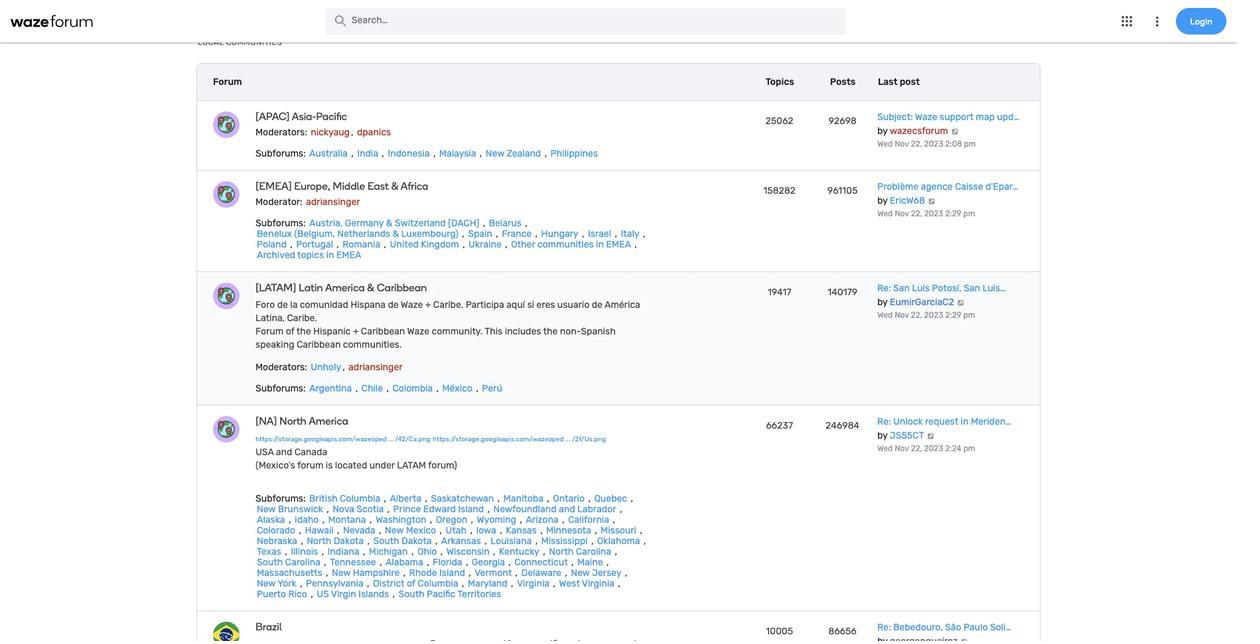 Task type: describe. For each thing, give the bounding box(es) containing it.
1 vertical spatial adriansinger link
[[347, 362, 404, 373]]

georgia
[[472, 557, 505, 568]]

0 horizontal spatial carolina
[[285, 557, 320, 568]]

2:29 for [emea] europe, middle east & africa
[[945, 209, 961, 218]]

subject: waze support map upd… by wazecsforum
[[877, 111, 1019, 137]]

africa
[[401, 180, 428, 192]]

foro
[[256, 299, 275, 311]]

0 vertical spatial view the latest post image
[[927, 198, 936, 204]]

mississippi
[[541, 536, 588, 547]]

nova
[[333, 504, 354, 515]]

0 vertical spatial adriansinger link
[[305, 196, 361, 208]]

pm for [apac] asia-pacific
[[964, 139, 976, 149]]

1 horizontal spatial view the latest post image
[[960, 638, 969, 641]]

problème agence caisse d'epar… link
[[877, 181, 1018, 192]]

spain
[[468, 228, 492, 240]]

view the latest post image for [apac] asia-pacific
[[951, 128, 959, 135]]

kansas link
[[504, 525, 538, 536]]

[latam]
[[256, 281, 296, 294]]

austria, germany & switzerland [dach] link
[[308, 218, 481, 229]]

iowa
[[476, 525, 496, 536]]

york
[[278, 578, 296, 589]]

2 san from the left
[[964, 283, 980, 294]]

subforums: for subforums: australia , india , indonesia , malaysia , new zealand , philippines
[[256, 148, 306, 159]]

1 vertical spatial adriansinger
[[348, 362, 403, 373]]

washington link
[[374, 514, 428, 526]]

by inside "re: unlock request in meriden… by js55ct"
[[877, 430, 888, 441]]

labrador
[[577, 504, 616, 515]]

2 ... from the left
[[565, 435, 570, 443]]

wisconsin
[[446, 546, 490, 557]]

0 vertical spatial caribbean
[[377, 281, 427, 294]]

north carolina link
[[548, 546, 613, 557]]

[apac] asia-pacific moderators: nickyaug , dpanics
[[256, 110, 391, 138]]

argentina link
[[308, 383, 353, 394]]

re: for [na] north america
[[877, 416, 891, 427]]

subject: waze support map upd… link
[[877, 111, 1019, 123]]

wed nov 22, 2023 2:29 pm for [emea] europe, middle east & africa
[[877, 209, 975, 218]]

2 de from the left
[[388, 299, 399, 311]]

india link
[[356, 148, 380, 159]]

wazecsforum link
[[890, 125, 948, 137]]

usa
[[256, 447, 274, 458]]

perú link
[[481, 383, 504, 394]]

https://storage.googleapis.com/wazeoped ... /42/ca.png https://storage.googleapis.com/wazeoped ... /2f/us.png usa and canada (mexico's forum is located under latam forum)
[[256, 435, 606, 471]]

no unread posts image for [na] north america
[[213, 416, 240, 443]]

arizona link
[[524, 514, 560, 526]]

ericw68 link
[[890, 195, 925, 206]]

moderators: inside [apac] asia-pacific moderators: nickyaug , dpanics
[[256, 127, 307, 138]]

1 https://storage.googleapis.com/wazeoped from the left
[[256, 435, 387, 443]]

alabama
[[386, 557, 423, 568]]

hispanic
[[313, 326, 351, 337]]

portugal link
[[295, 239, 334, 250]]

10005
[[766, 626, 793, 637]]

minnesota
[[546, 525, 591, 536]]

eumirgarciac2
[[890, 297, 954, 308]]

140179
[[828, 287, 857, 298]]

wed nov 22, 2023 2:24 pm
[[877, 444, 975, 453]]

perú
[[482, 383, 502, 394]]

indiana link
[[326, 546, 361, 557]]

idaho
[[295, 514, 319, 526]]

new jersey link
[[570, 567, 623, 579]]

[emea] europe, middle east & africa moderator: adriansinger
[[256, 180, 428, 208]]

wisconsin link
[[445, 546, 491, 557]]

(mexico's
[[256, 460, 295, 471]]

são
[[945, 622, 961, 633]]

19417
[[768, 287, 791, 298]]

america for latin
[[325, 281, 365, 294]]

of inside subforums: british columbia , alberta , saskatchewan , manitoba , ontario , quebec , new brunswick , nova scotia , prince edward island , newfoundland and labrador , alaska , idaho , montana , washington , oregon , wyoming , arizona , california , colorado , hawaii , nevada , new mexico , utah , iowa , kansas , minnesota , missouri , nebraska , north dakota , south dakota , arkansas , louisiana , mississippi , oklahoma , texas , illinois , indiana , michigan , ohio , wisconsin , kentucky , north carolina , south carolina , tennessee , alabama , florida , georgia , connecticut , maine , massachusetts , new hampshire , rhode island , vermont , delaware , new jersey , new york , pennsylvania , district of columbia , maryland , virginia , west virginia , puerto rico , us virgin islands , south pacific territories
[[407, 578, 415, 589]]

request
[[925, 416, 958, 427]]

kentucky link
[[498, 546, 541, 557]]

arkansas link
[[440, 536, 482, 547]]

2 vertical spatial waze
[[407, 326, 429, 337]]

0 horizontal spatial forum
[[213, 76, 242, 88]]

maryland link
[[466, 578, 509, 589]]

texas
[[257, 546, 281, 557]]

posts
[[830, 76, 856, 87]]

and inside subforums: british columbia , alberta , saskatchewan , manitoba , ontario , quebec , new brunswick , nova scotia , prince edward island , newfoundland and labrador , alaska , idaho , montana , washington , oregon , wyoming , arizona , california , colorado , hawaii , nevada , new mexico , utah , iowa , kansas , minnesota , missouri , nebraska , north dakota , south dakota , arkansas , louisiana , mississippi , oklahoma , texas , illinois , indiana , michigan , ohio , wisconsin , kentucky , north carolina , south carolina , tennessee , alabama , florida , georgia , connecticut , maine , massachusetts , new hampshire , rhode island , vermont , delaware , new jersey , new york , pennsylvania , district of columbia , maryland , virginia , west virginia , puerto rico , us virgin islands , south pacific territories
[[559, 504, 575, 515]]

[emea] europe, middle east & africa link
[[256, 180, 638, 192]]

edward
[[423, 504, 456, 515]]

1 horizontal spatial carolina
[[576, 546, 611, 557]]

new brunswick link
[[256, 504, 324, 515]]

pacific inside [apac] asia-pacific moderators: nickyaug , dpanics
[[316, 110, 347, 123]]

indonesia
[[388, 148, 430, 159]]

brunswick
[[278, 504, 323, 515]]

, inside [apac] asia-pacific moderators: nickyaug , dpanics
[[351, 127, 353, 138]]

2023 for [na] north america
[[924, 444, 943, 453]]

potosí,
[[932, 283, 961, 294]]

0 horizontal spatial in
[[326, 250, 334, 261]]

rhode
[[409, 567, 437, 579]]

2 the from the left
[[543, 326, 558, 337]]

22, for [apac] asia-pacific
[[911, 139, 922, 149]]

by inside subject: waze support map upd… by wazecsforum
[[877, 125, 888, 137]]

nevada link
[[342, 525, 377, 536]]

tennessee
[[330, 557, 376, 568]]

re: bebedouro, são paulo soli… link
[[877, 622, 1011, 633]]

2 dakota from the left
[[402, 536, 432, 547]]

hungary
[[541, 228, 578, 240]]

https://storage.googleapis.com/wazeoped ... /2f/us.png link
[[433, 433, 606, 446]]

2 https://storage.googleapis.com/wazeoped from the left
[[433, 435, 564, 443]]

includes
[[505, 326, 541, 337]]

last post
[[878, 76, 920, 87]]

luxembourg)
[[401, 228, 458, 240]]

brazil link
[[256, 621, 638, 633]]

post
[[900, 76, 920, 87]]

unholy link
[[309, 362, 343, 373]]

d'epar…
[[985, 181, 1018, 192]]

wed for [na] north america
[[877, 444, 893, 453]]

re: unlock request in meriden… link
[[877, 416, 1011, 427]]

canada
[[295, 447, 327, 458]]

new hampshire link
[[330, 567, 401, 579]]

support
[[940, 111, 974, 123]]

netherlands
[[337, 228, 390, 240]]

kingdom
[[421, 239, 459, 250]]

territories
[[457, 589, 501, 600]]

0 vertical spatial island
[[458, 504, 484, 515]]

alberta link
[[389, 493, 423, 504]]

forum
[[297, 460, 323, 471]]

moderator:
[[256, 196, 302, 208]]

west virginia link
[[558, 578, 616, 589]]

2:24
[[945, 444, 962, 453]]

view the latest post image for [latam] latin america & caribbean
[[956, 299, 965, 306]]

wed for [latam] latin america & caribbean
[[877, 311, 893, 320]]

1 ... from the left
[[388, 435, 393, 443]]

0 horizontal spatial +
[[353, 326, 359, 337]]

virgin
[[331, 589, 356, 600]]

hawaii
[[305, 525, 334, 536]]

america for north
[[309, 415, 348, 427]]

0 vertical spatial south
[[373, 536, 399, 547]]

unlock
[[893, 416, 923, 427]]

2:29 for [latam] latin america & caribbean
[[945, 311, 961, 320]]

1 virginia from the left
[[517, 578, 550, 589]]

united kingdom link
[[389, 239, 460, 250]]

india
[[357, 148, 378, 159]]

3 de from the left
[[592, 299, 603, 311]]

romania
[[343, 239, 380, 250]]

nov for [apac] asia-pacific
[[895, 139, 909, 149]]

js55ct link
[[890, 430, 924, 441]]

pacific inside subforums: british columbia , alberta , saskatchewan , manitoba , ontario , quebec , new brunswick , nova scotia , prince edward island , newfoundland and labrador , alaska , idaho , montana , washington , oregon , wyoming , arizona , california , colorado , hawaii , nevada , new mexico , utah , iowa , kansas , minnesota , missouri , nebraska , north dakota , south dakota , arkansas , louisiana , mississippi , oklahoma , texas , illinois , indiana , michigan , ohio , wisconsin , kentucky , north carolina , south carolina , tennessee , alabama , florida , georgia , connecticut , maine , massachusetts , new hampshire , rhode island , vermont , delaware , new jersey , new york , pennsylvania , district of columbia , maryland , virginia , west virginia , puerto rico , us virgin islands , south pacific territories
[[427, 589, 455, 600]]

1 horizontal spatial emea
[[606, 239, 631, 250]]



Task type: vqa. For each thing, say whether or not it's contained in the screenshot.
Island
yes



Task type: locate. For each thing, give the bounding box(es) containing it.
1 vertical spatial waze
[[401, 299, 423, 311]]

3 nov from the top
[[895, 311, 909, 320]]

nov for [emea] europe, middle east & africa
[[895, 209, 909, 218]]

0 horizontal spatial columbia
[[340, 493, 380, 504]]

wed down js55ct
[[877, 444, 893, 453]]

quebec link
[[593, 493, 629, 504]]

view the latest post image up 2:08
[[951, 128, 959, 135]]

re: left bebedouro, at the bottom of page
[[877, 622, 891, 633]]

islands
[[358, 589, 389, 600]]

chile
[[361, 383, 383, 394]]

view the latest post image down "são" on the bottom right of the page
[[960, 638, 969, 641]]

de left 'la'
[[277, 299, 288, 311]]

virginia down connecticut link
[[517, 578, 550, 589]]

pm right 2:24
[[963, 444, 975, 453]]

0 horizontal spatial https://storage.googleapis.com/wazeoped
[[256, 435, 387, 443]]

ericw68
[[890, 195, 925, 206]]

2 horizontal spatial north
[[549, 546, 574, 557]]

california
[[568, 514, 609, 526]]

by inside problème agence caisse d'epar… by ericw68
[[877, 195, 888, 206]]

4 nov from the top
[[895, 444, 909, 453]]

adriansinger
[[306, 196, 360, 208], [348, 362, 403, 373]]

nov for [na] north america
[[895, 444, 909, 453]]

2 nov from the top
[[895, 209, 909, 218]]

0 horizontal spatial the
[[297, 326, 311, 337]]

2023 left 2:24
[[924, 444, 943, 453]]

4 by from the top
[[877, 430, 888, 441]]

alaska
[[257, 514, 285, 526]]

oklahoma
[[597, 536, 640, 547]]

1 de from the left
[[277, 299, 288, 311]]

of down the alabama link
[[407, 578, 415, 589]]

re: left luis
[[877, 283, 891, 294]]

mexico
[[406, 525, 436, 536]]

moderators: unholy , adriansinger
[[256, 362, 403, 373]]

1 horizontal spatial https://storage.googleapis.com/wazeoped
[[433, 435, 564, 443]]

1 vertical spatial south
[[257, 557, 283, 568]]

colorado
[[257, 525, 295, 536]]

0 horizontal spatial emea
[[336, 250, 361, 261]]

0 vertical spatial forum
[[213, 76, 242, 88]]

middle
[[333, 180, 365, 192]]

local
[[198, 38, 224, 47]]

158282
[[763, 185, 796, 196]]

1 horizontal spatial de
[[388, 299, 399, 311]]

caribe.
[[433, 299, 463, 311], [287, 313, 317, 324]]

0 vertical spatial view the latest post image
[[951, 128, 959, 135]]

américa
[[605, 299, 640, 311]]

the left non-
[[543, 326, 558, 337]]

22, down the eumirgarciac2
[[911, 311, 922, 320]]

moderators: down speaking
[[256, 362, 307, 373]]

in right the topics
[[326, 250, 334, 261]]

0 vertical spatial re:
[[877, 283, 891, 294]]

wed for [emea] europe, middle east & africa
[[877, 209, 893, 218]]

2023 for [latam] latin america & caribbean
[[924, 311, 943, 320]]

caribbean down hispanic
[[297, 339, 341, 350]]

1 vertical spatial forum
[[256, 326, 284, 337]]

& right germany
[[386, 218, 392, 229]]

pm down re: san luis potosí, san luis… by eumirgarciac2
[[963, 311, 975, 320]]

france
[[502, 228, 532, 240]]

0 horizontal spatial virginia
[[517, 578, 550, 589]]

1 horizontal spatial dakota
[[402, 536, 432, 547]]

nebraska
[[257, 536, 297, 547]]

1 horizontal spatial and
[[559, 504, 575, 515]]

wed nov 22, 2023 2:29 pm down ericw68 link
[[877, 209, 975, 218]]

in inside "re: unlock request in meriden… by js55ct"
[[961, 416, 969, 427]]

switzerland
[[395, 218, 446, 229]]

portugal
[[296, 239, 333, 250]]

pm for [latam] latin america & caribbean
[[963, 311, 975, 320]]

2 vertical spatial south
[[399, 589, 425, 600]]

island up south pacific territories link
[[439, 567, 465, 579]]

1 vertical spatial caribbean
[[361, 326, 405, 337]]

the
[[297, 326, 311, 337], [543, 326, 558, 337]]

east
[[367, 180, 389, 192]]

no unread posts image
[[213, 111, 240, 138], [213, 416, 240, 443]]

and up (mexico's on the left of the page
[[276, 447, 292, 458]]

1 vertical spatial 2:29
[[945, 311, 961, 320]]

pm down the "caisse"
[[963, 209, 975, 218]]

nov down js55ct
[[895, 444, 909, 453]]

1 vertical spatial no unread posts image
[[213, 416, 240, 443]]

caribe. down 'la'
[[287, 313, 317, 324]]

the left hispanic
[[297, 326, 311, 337]]

1 horizontal spatial the
[[543, 326, 558, 337]]

2023 for [emea] europe, middle east & africa
[[924, 209, 943, 218]]

1 horizontal spatial virginia
[[582, 578, 614, 589]]

adriansinger link up "chile"
[[347, 362, 404, 373]]

montana link
[[327, 514, 367, 526]]

island up 'utah' link
[[458, 504, 484, 515]]

0 vertical spatial moderators:
[[256, 127, 307, 138]]

view the latest post image up wed nov 22, 2023 2:24 pm
[[926, 433, 935, 439]]

louisiana
[[491, 536, 532, 547]]

nov
[[895, 139, 909, 149], [895, 209, 909, 218], [895, 311, 909, 320], [895, 444, 909, 453]]

4 subforums: from the top
[[256, 493, 306, 504]]

1 san from the left
[[893, 283, 910, 294]]

south
[[373, 536, 399, 547], [257, 557, 283, 568], [399, 589, 425, 600]]

[apac] asia-pacific link
[[256, 110, 638, 123]]

missouri
[[601, 525, 636, 536]]

0 vertical spatial waze
[[915, 111, 937, 123]]

louisiana link
[[489, 536, 533, 547]]

... left '/42/ca.png'
[[388, 435, 393, 443]]

https://storage.googleapis.com/wazeoped up 'canada'
[[256, 435, 387, 443]]

1 horizontal spatial in
[[596, 239, 604, 250]]

british columbia link
[[308, 493, 382, 504]]

austria,
[[309, 218, 343, 229]]

latin
[[299, 281, 323, 294]]

forum inside [latam] latin america & caribbean foro de la comunidad hispana de waze + caribe. participa aquí si eres usuario de américa latina, caribe. forum of the hispanic + caribbean waze community. this includes the non-spanish speaking caribbean communities.
[[256, 326, 284, 337]]

1 horizontal spatial caribe.
[[433, 299, 463, 311]]

2 2:29 from the top
[[945, 311, 961, 320]]

san left luis…
[[964, 283, 980, 294]]

problème
[[877, 181, 919, 192]]

0 vertical spatial of
[[286, 326, 294, 337]]

0 horizontal spatial ...
[[388, 435, 393, 443]]

3 wed from the top
[[877, 311, 893, 320]]

1 vertical spatial wed nov 22, 2023 2:29 pm
[[877, 311, 975, 320]]

4 2023 from the top
[[924, 444, 943, 453]]

adriansinger link up austria,
[[305, 196, 361, 208]]

waze up wazecsforum link
[[915, 111, 937, 123]]

1 vertical spatial columbia
[[418, 578, 458, 589]]

3 subforums: from the top
[[256, 383, 306, 394]]

subforums:
[[256, 148, 306, 159], [256, 218, 306, 229], [256, 383, 306, 394], [256, 493, 306, 504]]

wed for [apac] asia-pacific
[[877, 139, 893, 149]]

under
[[369, 460, 395, 471]]

hungary link
[[540, 228, 580, 240]]

located
[[335, 460, 367, 471]]

by down subject:
[[877, 125, 888, 137]]

22, down ericw68 link
[[911, 209, 922, 218]]

south carolina link
[[256, 557, 322, 568]]

22, down wazecsforum link
[[911, 139, 922, 149]]

0 horizontal spatial view the latest post image
[[927, 198, 936, 204]]

22, for [na] north america
[[911, 444, 922, 453]]

4 wed from the top
[[877, 444, 893, 453]]

0 horizontal spatial of
[[286, 326, 294, 337]]

3 by from the top
[[877, 297, 888, 308]]

2 by from the top
[[877, 195, 888, 206]]

district
[[373, 578, 405, 589]]

1 by from the top
[[877, 125, 888, 137]]

2023 down problème agence caisse d'epar… by ericw68
[[924, 209, 943, 218]]

arkansas
[[441, 536, 481, 547]]

1 horizontal spatial +
[[425, 299, 431, 311]]

florida link
[[431, 557, 464, 568]]

newfoundland
[[493, 504, 556, 515]]

& right netherlands
[[392, 228, 399, 240]]

1 horizontal spatial north
[[307, 536, 331, 547]]

0 vertical spatial columbia
[[340, 493, 380, 504]]

...
[[388, 435, 393, 443], [565, 435, 570, 443]]

& inside [emea] europe, middle east & africa moderator: adriansinger
[[391, 180, 399, 192]]

quebec
[[594, 493, 627, 504]]

2 re: from the top
[[877, 416, 891, 427]]

malaysia link
[[438, 148, 477, 159]]

0 vertical spatial adriansinger
[[306, 196, 360, 208]]

florida
[[433, 557, 462, 568]]

2 horizontal spatial de
[[592, 299, 603, 311]]

1 re: from the top
[[877, 283, 891, 294]]

2 vertical spatial caribbean
[[297, 339, 341, 350]]

&
[[391, 180, 399, 192], [386, 218, 392, 229], [392, 228, 399, 240], [367, 281, 374, 294]]

& inside [latam] latin america & caribbean foro de la comunidad hispana de waze + caribe. participa aquí si eres usuario de américa latina, caribe. forum of the hispanic + caribbean waze community. this includes the non-spanish speaking caribbean communities.
[[367, 281, 374, 294]]

adriansinger inside [emea] europe, middle east & africa moderator: adriansinger
[[306, 196, 360, 208]]

virginia down maine link
[[582, 578, 614, 589]]

view the latest post image down potosí,
[[956, 299, 965, 306]]

waze down [latam] latin america & caribbean link
[[401, 299, 423, 311]]

1 horizontal spatial columbia
[[418, 578, 458, 589]]

2 22, from the top
[[911, 209, 922, 218]]

1 vertical spatial and
[[559, 504, 575, 515]]

nov down wazecsforum link
[[895, 139, 909, 149]]

adriansinger up "chile"
[[348, 362, 403, 373]]

minnesota link
[[545, 525, 592, 536]]

0 vertical spatial pacific
[[316, 110, 347, 123]]

0 vertical spatial +
[[425, 299, 431, 311]]

subforums: for subforums: austria, germany & switzerland [dach] , belarus , benelux (belgium, netherlands & luxembourg) , spain , france , hungary , israel , italy , poland , portugal , romania , united kingdom , ukraine , other communities in emea , archived topics in emea
[[256, 218, 306, 229]]

ukraine link
[[467, 239, 503, 250]]

1 nov from the top
[[895, 139, 909, 149]]

0 horizontal spatial pacific
[[316, 110, 347, 123]]

caribbean up hispana
[[377, 281, 427, 294]]

1 the from the left
[[297, 326, 311, 337]]

(belgium,
[[294, 228, 335, 240]]

forum locked image
[[213, 181, 240, 208]]

alaska link
[[256, 514, 286, 526]]

0 horizontal spatial de
[[277, 299, 288, 311]]

de right hispana
[[388, 299, 399, 311]]

moderators:
[[256, 127, 307, 138], [256, 362, 307, 373]]

maryland
[[468, 578, 507, 589]]

1 horizontal spatial forum
[[256, 326, 284, 337]]

22, down js55ct link
[[911, 444, 922, 453]]

map
[[976, 111, 995, 123]]

forum down "latina," on the left of the page
[[256, 326, 284, 337]]

2 virginia from the left
[[582, 578, 614, 589]]

1 wed from the top
[[877, 139, 893, 149]]

subforums: for subforums: argentina , chile , colombia , méxico , perú
[[256, 383, 306, 394]]

south down "washington" at the left bottom of the page
[[373, 536, 399, 547]]

2 horizontal spatial in
[[961, 416, 969, 427]]

0 horizontal spatial and
[[276, 447, 292, 458]]

subforums: australia , india , indonesia , malaysia , new zealand , philippines
[[256, 148, 598, 159]]

+ up communities.
[[353, 326, 359, 337]]

no unread posts image
[[213, 622, 240, 641]]

adriansinger up austria,
[[306, 196, 360, 208]]

view the latest post image down agence
[[927, 198, 936, 204]]

1 subforums: from the top
[[256, 148, 306, 159]]

nov down the ericw68
[[895, 209, 909, 218]]

south down the rhode
[[399, 589, 425, 600]]

of inside [latam] latin america & caribbean foro de la comunidad hispana de waze + caribe. participa aquí si eres usuario de américa latina, caribe. forum of the hispanic + caribbean waze community. this includes the non-spanish speaking caribbean communities.
[[286, 326, 294, 337]]

1 moderators: from the top
[[256, 127, 307, 138]]

columbia up montana
[[340, 493, 380, 504]]

wed nov 22, 2023 2:29 pm for [latam] latin america & caribbean
[[877, 311, 975, 320]]

1 22, from the top
[[911, 139, 922, 149]]

israel
[[588, 228, 611, 240]]

caribbean up communities.
[[361, 326, 405, 337]]

waze inside subject: waze support map upd… by wazecsforum
[[915, 111, 937, 123]]

north
[[279, 415, 307, 427], [307, 536, 331, 547], [549, 546, 574, 557]]

chile link
[[360, 383, 384, 394]]

re: left unlock
[[877, 416, 891, 427]]

& up hispana
[[367, 281, 374, 294]]

in right request
[[961, 416, 969, 427]]

america up https://storage.googleapis.com/wazeoped ... /42/ca.png link on the left bottom of page
[[309, 415, 348, 427]]

saskatchewan
[[431, 493, 494, 504]]

dakota
[[334, 536, 364, 547], [402, 536, 432, 547]]

2023 for [apac] asia-pacific
[[924, 139, 943, 149]]

2:08
[[945, 139, 962, 149]]

no unread posts image left "[apac]"
[[213, 111, 240, 138]]

in left italy link
[[596, 239, 604, 250]]

columbia down florida link
[[418, 578, 458, 589]]

colorado link
[[256, 525, 297, 536]]

pennsylvania link
[[305, 578, 365, 589]]

illinois link
[[289, 546, 319, 557]]

2 wed nov 22, 2023 2:29 pm from the top
[[877, 311, 975, 320]]

0 horizontal spatial caribe.
[[287, 313, 317, 324]]

south up new york link
[[257, 557, 283, 568]]

in
[[596, 239, 604, 250], [326, 250, 334, 261], [961, 416, 969, 427]]

1 vertical spatial pacific
[[427, 589, 455, 600]]

https://storage.googleapis.com/wazeoped down perú link
[[433, 435, 564, 443]]

re: inside re: san luis potosí, san luis… by eumirgarciac2
[[877, 283, 891, 294]]

3 2023 from the top
[[924, 311, 943, 320]]

luis
[[912, 283, 930, 294]]

saskatchewan link
[[430, 493, 495, 504]]

0 horizontal spatial dakota
[[334, 536, 364, 547]]

pacific down rhode island link
[[427, 589, 455, 600]]

1 horizontal spatial ...
[[565, 435, 570, 443]]

virginia
[[517, 578, 550, 589], [582, 578, 614, 589]]

3 re: from the top
[[877, 622, 891, 633]]

0 vertical spatial no unread posts image
[[213, 111, 240, 138]]

2 subforums: from the top
[[256, 218, 306, 229]]

moderators: down "[apac]"
[[256, 127, 307, 138]]

1 vertical spatial moderators:
[[256, 362, 307, 373]]

communities
[[537, 239, 594, 250]]

ohio link
[[416, 546, 438, 557]]

and inside "https://storage.googleapis.com/wazeoped ... /42/ca.png https://storage.googleapis.com/wazeoped ... /2f/us.png usa and canada (mexico's forum is located under latam forum)"
[[276, 447, 292, 458]]

waze left community. at the left of the page
[[407, 326, 429, 337]]

+ down [latam] latin america & caribbean link
[[425, 299, 431, 311]]

1 dakota from the left
[[334, 536, 364, 547]]

0 vertical spatial caribe.
[[433, 299, 463, 311]]

... left /2f/us.png
[[565, 435, 570, 443]]

3 22, from the top
[[911, 311, 922, 320]]

america up comunidad
[[325, 281, 365, 294]]

wed nov 22, 2023 2:29 pm down the eumirgarciac2
[[877, 311, 975, 320]]

by left the eumirgarciac2
[[877, 297, 888, 308]]

subforums: inside subforums: austria, germany & switzerland [dach] , belarus , benelux (belgium, netherlands & luxembourg) , spain , france , hungary , israel , italy , poland , portugal , romania , united kingdom , ukraine , other communities in emea , archived topics in emea
[[256, 218, 306, 229]]

view the latest post image
[[927, 198, 936, 204], [960, 638, 969, 641]]

2023 down the eumirgarciac2
[[924, 311, 943, 320]]

1 no unread posts image from the top
[[213, 111, 240, 138]]

wed down the ericw68
[[877, 209, 893, 218]]

2 moderators: from the top
[[256, 362, 307, 373]]

86656
[[828, 626, 857, 637]]

and up minnesota link at the bottom of page
[[559, 504, 575, 515]]

forum down local communities link
[[213, 76, 242, 88]]

22, for [latam] latin america & caribbean
[[911, 311, 922, 320]]

1 2023 from the top
[[924, 139, 943, 149]]

subforums: down moderator:
[[256, 218, 306, 229]]

subforums: up [emea]
[[256, 148, 306, 159]]

,
[[351, 127, 353, 138], [351, 148, 354, 159], [382, 148, 384, 159], [433, 148, 436, 159], [480, 148, 482, 159], [545, 148, 547, 159], [483, 218, 485, 229], [525, 218, 527, 229], [462, 228, 464, 240], [496, 228, 498, 240], [535, 228, 538, 240], [582, 228, 584, 240], [615, 228, 617, 240], [643, 228, 645, 240], [290, 239, 293, 250], [337, 239, 339, 250], [384, 239, 386, 250], [463, 239, 465, 250], [505, 239, 507, 250], [635, 239, 637, 250], [343, 362, 345, 373], [355, 383, 358, 394], [387, 383, 389, 394], [436, 383, 439, 394], [476, 383, 478, 394], [384, 493, 386, 504], [425, 493, 427, 504], [498, 493, 500, 504], [547, 493, 549, 504], [588, 493, 591, 504], [631, 493, 633, 504], [327, 504, 329, 515], [387, 504, 390, 515], [487, 504, 490, 515], [620, 504, 622, 515], [289, 514, 291, 526], [322, 514, 325, 526], [370, 514, 372, 526], [430, 514, 432, 526], [471, 514, 473, 526], [520, 514, 522, 526], [562, 514, 564, 526], [613, 514, 615, 526], [299, 525, 301, 536], [337, 525, 340, 536], [379, 525, 381, 536], [440, 525, 442, 536], [470, 525, 473, 536], [500, 525, 502, 536], [540, 525, 543, 536], [595, 525, 597, 536], [640, 525, 642, 536], [301, 536, 303, 547], [367, 536, 370, 547], [435, 536, 438, 547], [485, 536, 487, 547], [535, 536, 538, 547], [591, 536, 594, 547], [644, 536, 646, 547], [285, 546, 287, 557], [322, 546, 324, 557], [363, 546, 365, 557], [411, 546, 414, 557], [441, 546, 443, 557], [493, 546, 495, 557], [543, 546, 545, 557], [615, 546, 617, 557], [324, 557, 326, 568], [380, 557, 382, 568], [427, 557, 429, 568], [466, 557, 468, 568], [509, 557, 511, 568], [571, 557, 574, 568], [607, 557, 609, 568], [326, 567, 328, 579], [403, 567, 406, 579], [469, 567, 471, 579], [515, 567, 518, 579], [565, 567, 567, 579], [625, 567, 627, 579], [300, 578, 302, 589], [367, 578, 369, 589], [462, 578, 464, 589], [511, 578, 513, 589], [553, 578, 555, 589], [618, 578, 620, 589], [311, 589, 313, 600], [393, 589, 395, 600]]

0 vertical spatial wed nov 22, 2023 2:29 pm
[[877, 209, 975, 218]]

1 vertical spatial island
[[439, 567, 465, 579]]

view the latest post image
[[951, 128, 959, 135], [956, 299, 965, 306], [926, 433, 935, 439]]

by inside re: san luis potosí, san luis… by eumirgarciac2
[[877, 297, 888, 308]]

pm for [emea] europe, middle east & africa
[[963, 209, 975, 218]]

no unread posts image for [apac] asia-pacific
[[213, 111, 240, 138]]

puerto
[[257, 589, 286, 600]]

of up speaking
[[286, 326, 294, 337]]

1 horizontal spatial san
[[964, 283, 980, 294]]

ohio
[[417, 546, 437, 557]]

0 horizontal spatial san
[[893, 283, 910, 294]]

caribe. down [latam] latin america & caribbean link
[[433, 299, 463, 311]]

connecticut
[[514, 557, 568, 568]]

wed down subject:
[[877, 139, 893, 149]]

2:29 down problème agence caisse d'epar… by ericw68
[[945, 209, 961, 218]]

italy link
[[619, 228, 641, 240]]

re: inside "re: unlock request in meriden… by js55ct"
[[877, 416, 891, 427]]

subforums: up alaska at the left bottom
[[256, 493, 306, 504]]

1 wed nov 22, 2023 2:29 pm from the top
[[877, 209, 975, 218]]

1 2:29 from the top
[[945, 209, 961, 218]]

by
[[877, 125, 888, 137], [877, 195, 888, 206], [877, 297, 888, 308], [877, 430, 888, 441]]

israel link
[[587, 228, 613, 240]]

2 2023 from the top
[[924, 209, 943, 218]]

pm for [na] north america
[[963, 444, 975, 453]]

& right east
[[391, 180, 399, 192]]

22, for [emea] europe, middle east & africa
[[911, 209, 922, 218]]

1 vertical spatial view the latest post image
[[960, 638, 969, 641]]

2 vertical spatial re:
[[877, 622, 891, 633]]

re: for [latam] latin america & caribbean
[[877, 283, 891, 294]]

2 vertical spatial view the latest post image
[[926, 433, 935, 439]]

+
[[425, 299, 431, 311], [353, 326, 359, 337]]

1 horizontal spatial of
[[407, 578, 415, 589]]

1 horizontal spatial pacific
[[427, 589, 455, 600]]

1 vertical spatial of
[[407, 578, 415, 589]]

by down problème
[[877, 195, 888, 206]]

1 vertical spatial view the latest post image
[[956, 299, 965, 306]]

san left luis
[[893, 283, 910, 294]]

1 vertical spatial re:
[[877, 416, 891, 427]]

wed down the eumirgarciac2
[[877, 311, 893, 320]]

1 vertical spatial america
[[309, 415, 348, 427]]

2 no unread posts image from the top
[[213, 416, 240, 443]]

subforums: inside subforums: british columbia , alberta , saskatchewan , manitoba , ontario , quebec , new brunswick , nova scotia , prince edward island , newfoundland and labrador , alaska , idaho , montana , washington , oregon , wyoming , arizona , california , colorado , hawaii , nevada , new mexico , utah , iowa , kansas , minnesota , missouri , nebraska , north dakota , south dakota , arkansas , louisiana , mississippi , oklahoma , texas , illinois , indiana , michigan , ohio , wisconsin , kentucky , north carolina , south carolina , tennessee , alabama , florida , georgia , connecticut , maine , massachusetts , new hampshire , rhode island , vermont , delaware , new jersey , new york , pennsylvania , district of columbia , maryland , virginia , west virginia , puerto rico , us virgin islands , south pacific territories
[[256, 493, 306, 504]]

subforums: up "[na]"
[[256, 383, 306, 394]]

by left js55ct
[[877, 430, 888, 441]]

montana
[[328, 514, 366, 526]]

4 22, from the top
[[911, 444, 922, 453]]

2:29 down re: san luis potosí, san luis… by eumirgarciac2
[[945, 311, 961, 320]]

2 wed from the top
[[877, 209, 893, 218]]

pm right 2:08
[[964, 139, 976, 149]]

0 vertical spatial 2:29
[[945, 209, 961, 218]]

no unread posts image left "[na]"
[[213, 416, 240, 443]]

0 horizontal spatial north
[[279, 415, 307, 427]]

0 vertical spatial america
[[325, 281, 365, 294]]

1 vertical spatial +
[[353, 326, 359, 337]]

scotia
[[357, 504, 384, 515]]

2023 down wazecsforum link
[[924, 139, 943, 149]]

nov for [latam] latin america & caribbean
[[895, 311, 909, 320]]

view the latest post image for [na] north america
[[926, 433, 935, 439]]

michigan link
[[368, 546, 409, 557]]

forum locked image
[[213, 283, 240, 309]]

nov down the eumirgarciac2
[[895, 311, 909, 320]]

pacific up "nickyaug" link
[[316, 110, 347, 123]]

de right usuario
[[592, 299, 603, 311]]

subforums: for subforums: british columbia , alberta , saskatchewan , manitoba , ontario , quebec , new brunswick , nova scotia , prince edward island , newfoundland and labrador , alaska , idaho , montana , washington , oregon , wyoming , arizona , california , colorado , hawaii , nevada , new mexico , utah , iowa , kansas , minnesota , missouri , nebraska , north dakota , south dakota , arkansas , louisiana , mississippi , oklahoma , texas , illinois , indiana , michigan , ohio , wisconsin , kentucky , north carolina , south carolina , tennessee , alabama , florida , georgia , connecticut , maine , massachusetts , new hampshire , rhode island , vermont , delaware , new jersey , new york , pennsylvania , district of columbia , maryland , virginia , west virginia , puerto rico , us virgin islands , south pacific territories
[[256, 493, 306, 504]]

america inside [latam] latin america & caribbean foro de la comunidad hispana de waze + caribe. participa aquí si eres usuario de américa latina, caribe. forum of the hispanic + caribbean waze community. this includes the non-spanish speaking caribbean communities.
[[325, 281, 365, 294]]

1 vertical spatial caribe.
[[287, 313, 317, 324]]

jersey
[[592, 567, 621, 579]]

66237
[[766, 420, 793, 431]]

0 vertical spatial and
[[276, 447, 292, 458]]



